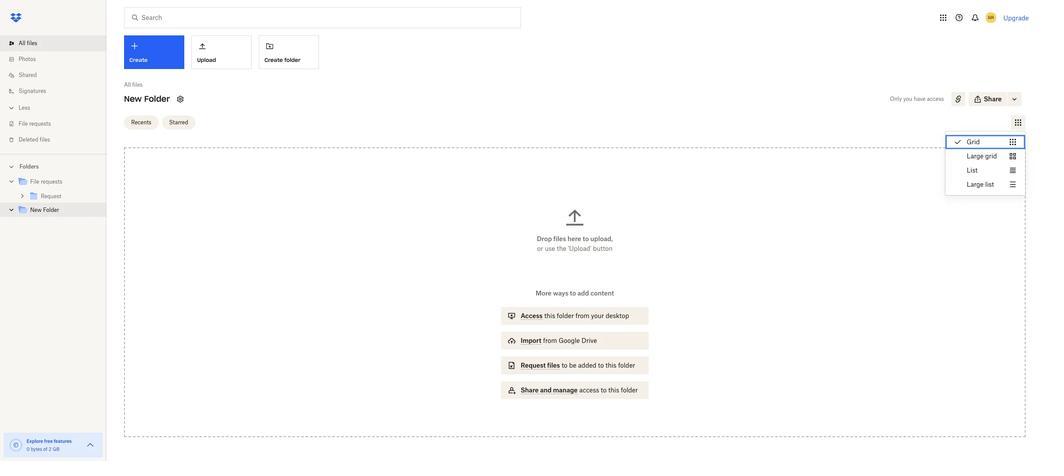 Task type: describe. For each thing, give the bounding box(es) containing it.
ways
[[553, 290, 568, 297]]

'upload'
[[568, 245, 591, 253]]

starred
[[169, 119, 188, 126]]

1 horizontal spatial new folder
[[124, 94, 170, 104]]

only you have access
[[890, 96, 944, 102]]

to left the be
[[562, 362, 568, 370]]

added
[[578, 362, 596, 370]]

less
[[19, 105, 30, 111]]

folder inside "create folder" button
[[284, 57, 300, 63]]

access this folder from your desktop
[[521, 312, 629, 320]]

0 vertical spatial file
[[19, 121, 28, 127]]

to inside drop files here to upload, or use the 'upload' button
[[583, 235, 589, 243]]

here
[[568, 235, 581, 243]]

explore
[[27, 439, 43, 444]]

content
[[591, 290, 614, 297]]

more
[[536, 290, 552, 297]]

large grid
[[967, 152, 997, 160]]

1 vertical spatial file requests link
[[18, 176, 99, 188]]

button
[[593, 245, 613, 253]]

signatures link
[[7, 83, 106, 99]]

explore free features 0 bytes of 2 gb
[[27, 439, 72, 452]]

photos
[[19, 56, 36, 62]]

import
[[521, 337, 541, 345]]

files right deleted
[[40, 136, 50, 143]]

0 vertical spatial requests
[[29, 121, 51, 127]]

new folder link
[[18, 205, 99, 217]]

be
[[569, 362, 576, 370]]

0 vertical spatial file requests link
[[7, 116, 106, 132]]

grid
[[985, 152, 997, 160]]

files inside more ways to add content 'element'
[[547, 362, 560, 370]]

upgrade
[[1003, 14, 1029, 21]]

folder inside "link"
[[43, 207, 59, 214]]

to left add
[[570, 290, 576, 297]]

all files list item
[[0, 35, 106, 51]]

deleted
[[19, 136, 38, 143]]

quota usage element
[[9, 439, 23, 453]]

large list
[[967, 181, 994, 188]]

desktop
[[606, 312, 629, 320]]

of
[[43, 447, 47, 452]]

create folder
[[265, 57, 300, 63]]

0 vertical spatial from
[[576, 312, 589, 320]]

group containing file requests
[[0, 173, 106, 224]]

drive
[[582, 337, 597, 345]]

grid radio item
[[946, 135, 1025, 149]]

deleted files link
[[7, 132, 106, 148]]

more ways to add content element
[[500, 289, 650, 409]]

requests inside group
[[41, 179, 62, 185]]

you
[[903, 96, 912, 102]]

new folder inside new folder "link"
[[30, 207, 59, 214]]

0
[[27, 447, 30, 452]]

2
[[49, 447, 51, 452]]

share for share
[[984, 95, 1002, 103]]

import from google drive
[[521, 337, 597, 345]]

gb
[[53, 447, 59, 452]]

access for manage
[[579, 387, 599, 394]]

1 vertical spatial all files link
[[124, 81, 143, 90]]

0 vertical spatial file requests
[[19, 121, 51, 127]]



Task type: vqa. For each thing, say whether or not it's contained in the screenshot.
topmost Folder
yes



Task type: locate. For each thing, give the bounding box(es) containing it.
to right "here" on the right
[[583, 235, 589, 243]]

files left the be
[[547, 362, 560, 370]]

files up recents
[[132, 82, 143, 88]]

0 vertical spatial this
[[544, 312, 555, 320]]

drop files here to upload, or use the 'upload' button
[[537, 235, 613, 253]]

starred button
[[162, 115, 195, 130]]

0 horizontal spatial file
[[19, 121, 28, 127]]

1 vertical spatial requests
[[41, 179, 62, 185]]

all files
[[19, 40, 37, 47], [124, 82, 143, 88]]

this right added
[[606, 362, 617, 370]]

files up the
[[553, 235, 566, 243]]

1 vertical spatial file requests
[[30, 179, 62, 185]]

list containing all files
[[0, 30, 106, 154]]

only
[[890, 96, 902, 102]]

list
[[967, 167, 978, 174]]

access
[[927, 96, 944, 102], [579, 387, 599, 394]]

from
[[576, 312, 589, 320], [543, 337, 557, 345]]

and
[[540, 387, 552, 394]]

0 vertical spatial folder
[[144, 94, 170, 104]]

1 horizontal spatial from
[[576, 312, 589, 320]]

share up grid "radio item"
[[984, 95, 1002, 103]]

file down folders
[[30, 179, 39, 185]]

dropbox image
[[7, 9, 25, 27]]

all inside all files list item
[[19, 40, 25, 47]]

1 horizontal spatial access
[[927, 96, 944, 102]]

share and manage access to this folder
[[521, 387, 638, 394]]

0 horizontal spatial all
[[19, 40, 25, 47]]

the
[[557, 245, 566, 253]]

1 horizontal spatial all
[[124, 82, 131, 88]]

1 vertical spatial new folder
[[30, 207, 59, 214]]

large
[[967, 152, 984, 160], [967, 181, 984, 188]]

1 large from the top
[[967, 152, 984, 160]]

from right import
[[543, 337, 557, 345]]

0 vertical spatial access
[[927, 96, 944, 102]]

2 large from the top
[[967, 181, 984, 188]]

new folder
[[124, 94, 170, 104], [30, 207, 59, 214]]

recents
[[131, 119, 151, 126]]

0 vertical spatial share
[[984, 95, 1002, 103]]

large list radio item
[[946, 178, 1025, 192]]

all up the recents button
[[124, 82, 131, 88]]

0 vertical spatial new
[[124, 94, 142, 104]]

this right access
[[544, 312, 555, 320]]

1 vertical spatial new
[[30, 207, 42, 214]]

folder up recents
[[144, 94, 170, 104]]

0 vertical spatial all files
[[19, 40, 37, 47]]

manage
[[553, 387, 578, 394]]

file requests down folders button
[[30, 179, 62, 185]]

all
[[19, 40, 25, 47], [124, 82, 131, 88]]

new up recents
[[124, 94, 142, 104]]

requests up deleted files
[[29, 121, 51, 127]]

1 horizontal spatial share
[[984, 95, 1002, 103]]

folder
[[144, 94, 170, 104], [43, 207, 59, 214]]

1 horizontal spatial folder
[[144, 94, 170, 104]]

requests down folders button
[[41, 179, 62, 185]]

list
[[985, 181, 994, 188]]

share for share and manage access to this folder
[[521, 387, 539, 394]]

share left and
[[521, 387, 539, 394]]

use
[[545, 245, 555, 253]]

free
[[44, 439, 53, 444]]

all files up recents
[[124, 82, 143, 88]]

files up photos
[[27, 40, 37, 47]]

this
[[544, 312, 555, 320], [606, 362, 617, 370], [608, 387, 619, 394]]

large inside radio item
[[967, 181, 984, 188]]

file requests
[[19, 121, 51, 127], [30, 179, 62, 185]]

photos link
[[7, 51, 106, 67]]

large down the list
[[967, 181, 984, 188]]

1 horizontal spatial new
[[124, 94, 142, 104]]

share
[[984, 95, 1002, 103], [521, 387, 539, 394]]

this down request files to be added to this folder
[[608, 387, 619, 394]]

new down folders
[[30, 207, 42, 214]]

1 vertical spatial all
[[124, 82, 131, 88]]

large down 'grid'
[[967, 152, 984, 160]]

1 horizontal spatial file
[[30, 179, 39, 185]]

0 horizontal spatial new folder
[[30, 207, 59, 214]]

from left your
[[576, 312, 589, 320]]

file requests link up deleted files
[[7, 116, 106, 132]]

request
[[521, 362, 546, 370]]

file requests link
[[7, 116, 106, 132], [18, 176, 99, 188]]

signatures
[[19, 88, 46, 94]]

0 vertical spatial all
[[19, 40, 25, 47]]

list radio item
[[946, 164, 1025, 178]]

2 vertical spatial this
[[608, 387, 619, 394]]

upgrade link
[[1003, 14, 1029, 21]]

less image
[[7, 104, 16, 113]]

new
[[124, 94, 142, 104], [30, 207, 42, 214]]

1 horizontal spatial all files
[[124, 82, 143, 88]]

your
[[591, 312, 604, 320]]

0 horizontal spatial all files
[[19, 40, 37, 47]]

1 vertical spatial access
[[579, 387, 599, 394]]

0 horizontal spatial from
[[543, 337, 557, 345]]

files
[[27, 40, 37, 47], [132, 82, 143, 88], [40, 136, 50, 143], [553, 235, 566, 243], [547, 362, 560, 370]]

folders
[[19, 164, 39, 170]]

large for large list
[[967, 181, 984, 188]]

all files up photos
[[19, 40, 37, 47]]

0 vertical spatial all files link
[[7, 35, 106, 51]]

access for have
[[927, 96, 944, 102]]

0 vertical spatial new folder
[[124, 94, 170, 104]]

folder down folders button
[[43, 207, 59, 214]]

access right manage
[[579, 387, 599, 394]]

1 vertical spatial share
[[521, 387, 539, 394]]

large grid radio item
[[946, 149, 1025, 164]]

access
[[521, 312, 543, 320]]

all files inside list item
[[19, 40, 37, 47]]

folder
[[284, 57, 300, 63], [557, 312, 574, 320], [618, 362, 635, 370], [621, 387, 638, 394]]

to
[[583, 235, 589, 243], [570, 290, 576, 297], [562, 362, 568, 370], [598, 362, 604, 370], [601, 387, 607, 394]]

google
[[559, 337, 580, 345]]

0 vertical spatial large
[[967, 152, 984, 160]]

1 vertical spatial file
[[30, 179, 39, 185]]

share button
[[969, 92, 1007, 106]]

grid
[[967, 138, 980, 146]]

have
[[914, 96, 926, 102]]

share inside button
[[984, 95, 1002, 103]]

more ways to add content
[[536, 290, 614, 297]]

1 vertical spatial this
[[606, 362, 617, 370]]

0 horizontal spatial all files link
[[7, 35, 106, 51]]

files inside drop files here to upload, or use the 'upload' button
[[553, 235, 566, 243]]

0 horizontal spatial new
[[30, 207, 42, 214]]

or
[[537, 245, 543, 253]]

access right "have"
[[927, 96, 944, 102]]

recents button
[[124, 115, 158, 130]]

file requests link down folders button
[[18, 176, 99, 188]]

add
[[578, 290, 589, 297]]

all files link up recents
[[124, 81, 143, 90]]

folders button
[[0, 160, 106, 173]]

all files link up shared link
[[7, 35, 106, 51]]

to down request files to be added to this folder
[[601, 387, 607, 394]]

1 vertical spatial folder
[[43, 207, 59, 214]]

0 horizontal spatial folder
[[43, 207, 59, 214]]

access inside more ways to add content 'element'
[[579, 387, 599, 394]]

1 vertical spatial from
[[543, 337, 557, 345]]

deleted files
[[19, 136, 50, 143]]

file inside group
[[30, 179, 39, 185]]

0 horizontal spatial access
[[579, 387, 599, 394]]

all files link
[[7, 35, 106, 51], [124, 81, 143, 90]]

upload,
[[590, 235, 613, 243]]

1 horizontal spatial all files link
[[124, 81, 143, 90]]

shared link
[[7, 67, 106, 83]]

share inside more ways to add content 'element'
[[521, 387, 539, 394]]

features
[[54, 439, 72, 444]]

file
[[19, 121, 28, 127], [30, 179, 39, 185]]

new inside new folder "link"
[[30, 207, 42, 214]]

to right added
[[598, 362, 604, 370]]

file requests up deleted files
[[19, 121, 51, 127]]

large inside radio item
[[967, 152, 984, 160]]

0 horizontal spatial share
[[521, 387, 539, 394]]

bytes
[[31, 447, 42, 452]]

1 vertical spatial all files
[[124, 82, 143, 88]]

shared
[[19, 72, 37, 78]]

list
[[0, 30, 106, 154]]

1 vertical spatial large
[[967, 181, 984, 188]]

group
[[0, 173, 106, 224]]

requests
[[29, 121, 51, 127], [41, 179, 62, 185]]

create folder button
[[259, 35, 319, 69]]

request files to be added to this folder
[[521, 362, 635, 370]]

all up photos
[[19, 40, 25, 47]]

create
[[265, 57, 283, 63]]

large for large grid
[[967, 152, 984, 160]]

files inside list item
[[27, 40, 37, 47]]

file down less
[[19, 121, 28, 127]]

drop
[[537, 235, 552, 243]]



